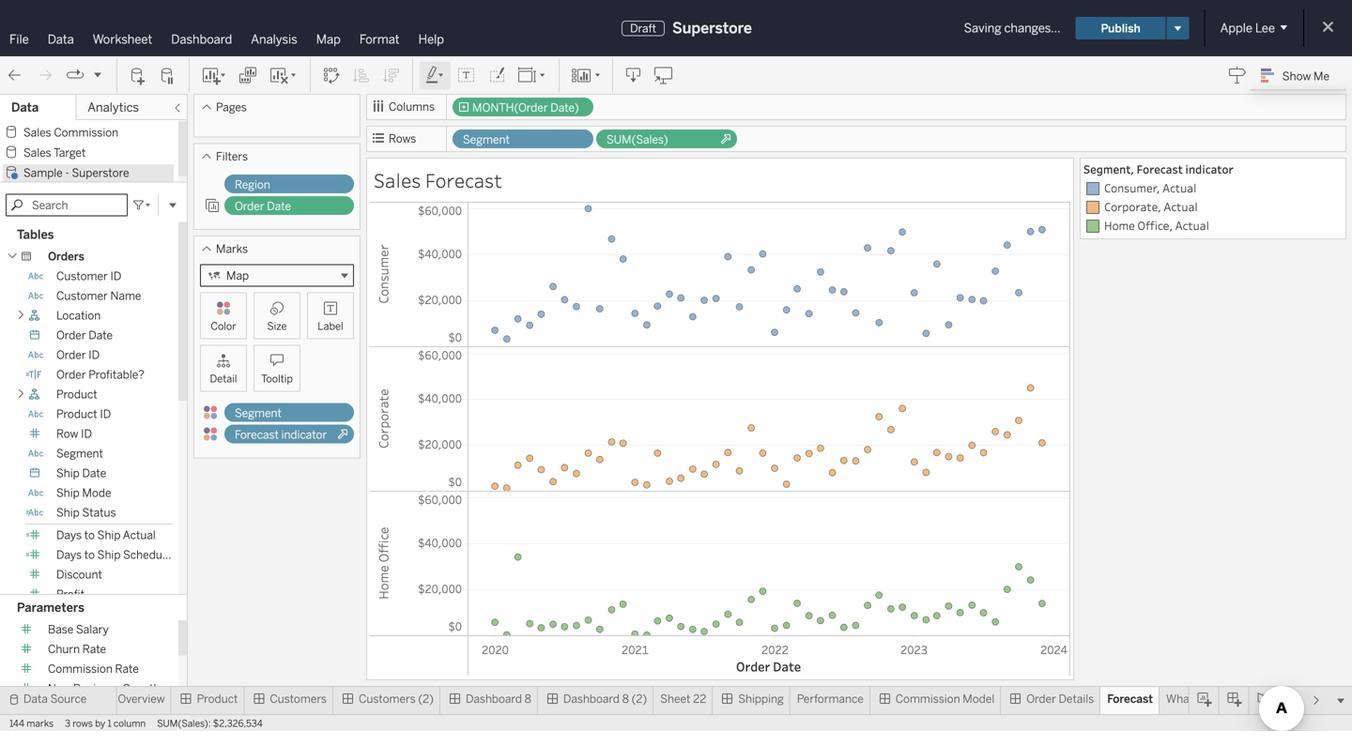Task type: describe. For each thing, give the bounding box(es) containing it.
Consumer, Segment. Press Space to toggle selection. Press Escape to go back to the left margin. Use arrow keys to navigate headers text field
[[370, 202, 396, 346]]

apple
[[1220, 21, 1253, 36]]

0 horizontal spatial indicator
[[281, 428, 327, 442]]

marks
[[216, 242, 248, 256]]

forecast indicator
[[235, 428, 327, 442]]

base salary
[[48, 623, 109, 637]]

order down region
[[235, 200, 264, 213]]

dashboard for dashboard 8
[[466, 693, 522, 706]]

segment, forecast indicator
[[1084, 162, 1234, 177]]

null color image for forecast indicator
[[203, 427, 218, 442]]

fit image
[[517, 66, 547, 85]]

me
[[1314, 69, 1330, 83]]

scheduled
[[123, 548, 178, 562]]

1 (2) from the left
[[418, 693, 434, 706]]

product id
[[56, 408, 111, 421]]

filters
[[216, 150, 248, 163]]

3 rows by 1 column
[[65, 718, 146, 730]]

details
[[1059, 693, 1094, 706]]

144 marks
[[9, 718, 54, 730]]

sales target
[[23, 146, 86, 160]]

0 vertical spatial commission
[[54, 126, 118, 139]]

sales forecast
[[374, 167, 502, 193]]

sheet 22
[[660, 693, 706, 706]]

orders
[[48, 250, 84, 263]]

0 vertical spatial segment
[[463, 133, 510, 146]]

2 vertical spatial date
[[82, 467, 106, 480]]

commission for commission rate
[[48, 663, 112, 676]]

dashboard 8 (2)
[[563, 693, 647, 706]]

days for days to ship scheduled
[[56, 548, 82, 562]]

collapse image
[[172, 102, 183, 114]]

consumer,
[[1104, 180, 1160, 196]]

customer name
[[56, 289, 141, 303]]

format
[[360, 32, 400, 47]]

new worksheet image
[[201, 66, 227, 85]]

1 vertical spatial date
[[89, 329, 113, 342]]

status
[[82, 506, 116, 520]]

by
[[95, 718, 105, 730]]

sample
[[23, 166, 63, 180]]

redo image
[[36, 66, 54, 85]]

overview
[[118, 693, 165, 706]]

order profitable?
[[56, 368, 144, 382]]

order details
[[1027, 693, 1094, 706]]

saving changes...
[[964, 21, 1061, 36]]

analysis
[[251, 32, 297, 47]]

days for days to ship actual
[[56, 529, 82, 542]]

null color image for segment
[[203, 405, 218, 420]]

order down the order id
[[56, 368, 86, 382]]

performance
[[797, 693, 864, 706]]

2 vertical spatial product
[[197, 693, 238, 706]]

saving
[[964, 21, 1002, 36]]

forecast down month(order
[[425, 167, 502, 193]]

region
[[235, 178, 270, 192]]

worksheet
[[93, 32, 152, 47]]

churn
[[48, 643, 80, 656]]

pause auto updates image
[[159, 66, 177, 85]]

business
[[73, 682, 120, 696]]

commission model
[[896, 693, 995, 706]]

salary
[[76, 623, 109, 637]]

sales for sales forecast
[[374, 167, 421, 193]]

what if forecast
[[1166, 693, 1249, 706]]

marks
[[27, 718, 54, 730]]

data source
[[23, 693, 87, 706]]

show mark labels image
[[457, 66, 476, 85]]

8 for dashboard 8 (2)
[[622, 693, 629, 706]]

customers (2)
[[359, 693, 434, 706]]

profit
[[56, 588, 84, 602]]

name
[[110, 289, 141, 303]]

sum(sales): $2,326,534
[[157, 718, 263, 730]]

replay animation image
[[66, 66, 85, 85]]

id for product id
[[100, 408, 111, 421]]

marks. press enter to open the view data window.. use arrow keys to navigate data visualization elements. image
[[468, 202, 1070, 637]]

forecast down tooltip
[[235, 428, 279, 442]]

commission rate
[[48, 663, 139, 676]]

home office, actual option
[[1084, 217, 1343, 236]]

download image
[[624, 66, 643, 85]]

actual up scheduled
[[123, 529, 156, 542]]

pages
[[216, 100, 247, 114]]

rate for churn rate
[[82, 643, 106, 656]]

actual up home office, actual
[[1164, 199, 1198, 215]]

clear sheet image
[[269, 66, 299, 85]]

new business growth
[[48, 682, 160, 696]]

changes...
[[1004, 21, 1061, 36]]

3
[[65, 718, 70, 730]]

sales commission
[[23, 126, 118, 139]]

ship down the days to ship actual
[[97, 548, 121, 562]]

churn rate
[[48, 643, 106, 656]]

sum(sales)
[[607, 133, 668, 146]]

customer for customer name
[[56, 289, 108, 303]]

1 horizontal spatial indicator
[[1185, 162, 1234, 177]]

0 horizontal spatial order date
[[56, 329, 113, 342]]

days to ship scheduled
[[56, 548, 178, 562]]

new
[[48, 682, 71, 696]]

1 horizontal spatial segment
[[235, 407, 282, 420]]

parameters
[[17, 601, 84, 616]]

actual down segment, forecast indicator
[[1163, 180, 1197, 196]]

customers for customers
[[270, 693, 327, 706]]

0 vertical spatial date
[[267, 200, 291, 213]]

sort descending image
[[382, 66, 401, 85]]

month(order date)
[[472, 101, 579, 115]]

-
[[65, 166, 69, 180]]

ship up the days to ship scheduled
[[97, 529, 121, 542]]

base
[[48, 623, 74, 637]]

order id
[[56, 348, 100, 362]]

144
[[9, 718, 24, 730]]

columns
[[389, 100, 435, 114]]

$2,326,534
[[213, 718, 263, 730]]

to for days to ship actual
[[84, 529, 95, 542]]

sales for sales commission
[[23, 126, 51, 139]]

forecast right if
[[1205, 693, 1249, 706]]

help
[[418, 32, 444, 47]]

profitable?
[[89, 368, 144, 382]]

replay animation image
[[92, 69, 103, 80]]

0 horizontal spatial segment
[[56, 447, 103, 461]]

applies to selected worksheets with same data source image
[[205, 198, 220, 213]]

lee
[[1255, 21, 1275, 36]]

customer id
[[56, 270, 121, 283]]

actual down 'corporate, actual' option
[[1175, 218, 1210, 233]]

detail
[[210, 373, 237, 385]]

source
[[50, 693, 87, 706]]

rows
[[389, 132, 416, 146]]

what
[[1166, 693, 1194, 706]]

model
[[963, 693, 995, 706]]



Task type: vqa. For each thing, say whether or not it's contained in the screenshot.
"YOU HAVE 13 DAYS LEFT IN YOUR TRIAL."
no



Task type: locate. For each thing, give the bounding box(es) containing it.
file
[[9, 32, 29, 47]]

1 to from the top
[[84, 529, 95, 542]]

2 (2) from the left
[[632, 693, 647, 706]]

segment,
[[1084, 162, 1134, 177]]

1 vertical spatial data
[[11, 100, 39, 115]]

days up 'discount'
[[56, 548, 82, 562]]

ship date
[[56, 467, 106, 480]]

id down order profitable?
[[100, 408, 111, 421]]

1 vertical spatial days
[[56, 548, 82, 562]]

0 vertical spatial to
[[84, 529, 95, 542]]

2 vertical spatial sales
[[374, 167, 421, 193]]

commission up "target" at left top
[[54, 126, 118, 139]]

sales for sales target
[[23, 146, 51, 160]]

date)
[[551, 101, 579, 115]]

highlight image
[[424, 66, 446, 85]]

corporate, actual option
[[1084, 198, 1343, 217]]

1 horizontal spatial map
[[316, 32, 341, 47]]

map inside dropdown button
[[226, 269, 249, 282]]

1 horizontal spatial customers
[[359, 693, 416, 706]]

0 vertical spatial rate
[[82, 643, 106, 656]]

consumer, actual
[[1104, 180, 1197, 196]]

date down location at the top left of the page
[[89, 329, 113, 342]]

1 horizontal spatial rate
[[115, 663, 139, 676]]

open and edit this workbook in tableau desktop image
[[654, 66, 673, 85]]

1 vertical spatial null color image
[[203, 427, 218, 442]]

Corporate, Segment. Press Space to toggle selection. Press Escape to go back to the left margin. Use arrow keys to navigate headers text field
[[370, 346, 396, 491]]

1 vertical spatial order date
[[56, 329, 113, 342]]

dashboard for dashboard 8 (2)
[[563, 693, 620, 706]]

dashboard for dashboard
[[171, 32, 232, 47]]

id right row
[[81, 427, 92, 441]]

map up swap rows and columns image
[[316, 32, 341, 47]]

0 horizontal spatial superstore
[[72, 166, 129, 180]]

1 days from the top
[[56, 529, 82, 542]]

draft
[[630, 21, 656, 35]]

commission for commission model
[[896, 693, 960, 706]]

1 vertical spatial map
[[226, 269, 249, 282]]

1 customers from the left
[[270, 693, 327, 706]]

0 horizontal spatial (2)
[[418, 693, 434, 706]]

(2)
[[418, 693, 434, 706], [632, 693, 647, 706]]

undo image
[[6, 66, 24, 85]]

0 horizontal spatial dashboard
[[171, 32, 232, 47]]

ship for ship status
[[56, 506, 80, 520]]

commission down churn rate
[[48, 663, 112, 676]]

rate up the growth
[[115, 663, 139, 676]]

2 vertical spatial commission
[[896, 693, 960, 706]]

ship status
[[56, 506, 116, 520]]

rate
[[82, 643, 106, 656], [115, 663, 139, 676]]

to down ship status at the left bottom
[[84, 529, 95, 542]]

data up replay animation image
[[48, 32, 74, 47]]

8 for dashboard 8
[[525, 693, 531, 706]]

0 vertical spatial days
[[56, 529, 82, 542]]

8 left dashboard 8 (2)
[[525, 693, 531, 706]]

days to ship actual
[[56, 529, 156, 542]]

1 vertical spatial rate
[[115, 663, 139, 676]]

ship up 'ship mode'
[[56, 467, 80, 480]]

forecast
[[1137, 162, 1183, 177], [425, 167, 502, 193], [235, 428, 279, 442], [1107, 693, 1153, 706], [1205, 693, 1249, 706]]

corporate,
[[1104, 199, 1161, 215]]

segment up forecast indicator
[[235, 407, 282, 420]]

superstore right -
[[72, 166, 129, 180]]

corporate, actual
[[1104, 199, 1198, 215]]

show
[[1283, 69, 1311, 83]]

1 horizontal spatial order date
[[235, 200, 291, 213]]

show me button
[[1252, 61, 1347, 90]]

product up sum(sales): $2,326,534
[[197, 693, 238, 706]]

indicator up consumer, actual option
[[1185, 162, 1234, 177]]

apple lee
[[1220, 21, 1275, 36]]

2 to from the top
[[84, 548, 95, 562]]

rate for commission rate
[[115, 663, 139, 676]]

0 horizontal spatial rate
[[82, 643, 106, 656]]

indicator down tooltip
[[281, 428, 327, 442]]

Home Office, Segment. Press Space to toggle selection. Press Escape to go back to the left margin. Use arrow keys to navigate headers text field
[[370, 491, 396, 636]]

ship for ship date
[[56, 467, 80, 480]]

2 8 from the left
[[622, 693, 629, 706]]

2 customers from the left
[[359, 693, 416, 706]]

1 null color image from the top
[[203, 405, 218, 420]]

sum(sales):
[[157, 718, 211, 730]]

commission left model
[[896, 693, 960, 706]]

if
[[1196, 693, 1203, 706]]

(2) left sheet at the bottom of page
[[632, 693, 647, 706]]

tables
[[17, 227, 54, 242]]

to
[[84, 529, 95, 542], [84, 548, 95, 562]]

sort ascending image
[[352, 66, 371, 85]]

row
[[56, 427, 78, 441]]

1 vertical spatial sales
[[23, 146, 51, 160]]

0 vertical spatial sales
[[23, 126, 51, 139]]

forecast left what
[[1107, 693, 1153, 706]]

indicator
[[1185, 162, 1234, 177], [281, 428, 327, 442]]

2 vertical spatial segment
[[56, 447, 103, 461]]

0 vertical spatial customer
[[56, 270, 108, 283]]

sales up sales target
[[23, 126, 51, 139]]

2 days from the top
[[56, 548, 82, 562]]

id for row id
[[81, 427, 92, 441]]

label
[[318, 320, 343, 333]]

date up mode
[[82, 467, 106, 480]]

order
[[235, 200, 264, 213], [56, 329, 86, 342], [56, 348, 86, 362], [56, 368, 86, 382], [1027, 693, 1056, 706]]

1 horizontal spatial dashboard
[[466, 693, 522, 706]]

rows
[[73, 718, 93, 730]]

(2) left 'dashboard 8'
[[418, 693, 434, 706]]

ship down ship date on the bottom left of page
[[56, 487, 80, 500]]

forecast up consumer, actual
[[1137, 162, 1183, 177]]

office,
[[1138, 218, 1173, 233]]

ship for ship mode
[[56, 487, 80, 500]]

dashboard
[[171, 32, 232, 47], [466, 693, 522, 706], [563, 693, 620, 706]]

0 horizontal spatial map
[[226, 269, 249, 282]]

location
[[56, 309, 101, 323]]

data guide image
[[1228, 66, 1247, 85]]

shipping
[[738, 693, 784, 706]]

target
[[53, 146, 86, 160]]

data
[[48, 32, 74, 47], [11, 100, 39, 115], [23, 693, 48, 706]]

0 vertical spatial indicator
[[1185, 162, 1234, 177]]

customer for customer id
[[56, 270, 108, 283]]

id
[[110, 270, 121, 283], [89, 348, 100, 362], [100, 408, 111, 421], [81, 427, 92, 441]]

0 vertical spatial data
[[48, 32, 74, 47]]

order date
[[235, 200, 291, 213], [56, 329, 113, 342]]

tooltip
[[261, 373, 293, 385]]

ship
[[56, 467, 80, 480], [56, 487, 80, 500], [56, 506, 80, 520], [97, 529, 121, 542], [97, 548, 121, 562]]

order left details
[[1027, 693, 1056, 706]]

data up the 144 marks
[[23, 693, 48, 706]]

1 8 from the left
[[525, 693, 531, 706]]

1 vertical spatial customer
[[56, 289, 108, 303]]

mode
[[82, 487, 111, 500]]

order date down region
[[235, 200, 291, 213]]

sales up sample
[[23, 146, 51, 160]]

map button
[[200, 264, 354, 287]]

segment up ship date on the bottom left of page
[[56, 447, 103, 461]]

publish button
[[1076, 17, 1166, 39]]

sheet
[[660, 693, 691, 706]]

row id
[[56, 427, 92, 441]]

order up order profitable?
[[56, 348, 86, 362]]

color
[[211, 320, 236, 333]]

discount
[[56, 568, 102, 582]]

sample - superstore
[[23, 166, 129, 180]]

actual
[[1163, 180, 1197, 196], [1164, 199, 1198, 215], [1175, 218, 1210, 233], [123, 529, 156, 542]]

2 null color image from the top
[[203, 427, 218, 442]]

0 vertical spatial null color image
[[203, 405, 218, 420]]

1 vertical spatial superstore
[[72, 166, 129, 180]]

product up product id
[[56, 388, 97, 402]]

superstore
[[672, 19, 752, 37], [72, 166, 129, 180]]

publish
[[1101, 21, 1141, 35]]

1 horizontal spatial 8
[[622, 693, 629, 706]]

to for days to ship scheduled
[[84, 548, 95, 562]]

date down region
[[267, 200, 291, 213]]

order up the order id
[[56, 329, 86, 342]]

days down ship status at the left bottom
[[56, 529, 82, 542]]

product
[[56, 388, 97, 402], [56, 408, 97, 421], [197, 693, 238, 706]]

2 customer from the top
[[56, 289, 108, 303]]

id up name
[[110, 270, 121, 283]]

customer up location at the top left of the page
[[56, 289, 108, 303]]

dashboard 8
[[466, 693, 531, 706]]

Search text field
[[6, 194, 128, 217]]

segment down month(order
[[463, 133, 510, 146]]

0 horizontal spatial 8
[[525, 693, 531, 706]]

superstore up open and edit this workbook in tableau desktop image
[[672, 19, 752, 37]]

1 vertical spatial commission
[[48, 663, 112, 676]]

size
[[267, 320, 287, 333]]

show/hide cards image
[[571, 66, 601, 85]]

order date down location at the top left of the page
[[56, 329, 113, 342]]

1 vertical spatial to
[[84, 548, 95, 562]]

2 vertical spatial data
[[23, 693, 48, 706]]

0 vertical spatial order date
[[235, 200, 291, 213]]

1 vertical spatial segment
[[235, 407, 282, 420]]

0 horizontal spatial customers
[[270, 693, 327, 706]]

map down marks
[[226, 269, 249, 282]]

new data source image
[[129, 66, 147, 85]]

ship mode
[[56, 487, 111, 500]]

sales down the rows on the top left of the page
[[374, 167, 421, 193]]

1 vertical spatial indicator
[[281, 428, 327, 442]]

format workbook image
[[487, 66, 506, 85]]

show me
[[1283, 69, 1330, 83]]

home
[[1104, 218, 1135, 233]]

duplicate image
[[239, 66, 257, 85]]

1 horizontal spatial superstore
[[672, 19, 752, 37]]

1 vertical spatial product
[[56, 408, 97, 421]]

home office, actual
[[1104, 218, 1210, 233]]

2 horizontal spatial dashboard
[[563, 693, 620, 706]]

id up order profitable?
[[89, 348, 100, 362]]

null color image
[[203, 405, 218, 420], [203, 427, 218, 442]]

2 horizontal spatial segment
[[463, 133, 510, 146]]

id for order id
[[89, 348, 100, 362]]

1 horizontal spatial (2)
[[632, 693, 647, 706]]

analytics
[[88, 100, 139, 115]]

0 vertical spatial map
[[316, 32, 341, 47]]

data down undo image
[[11, 100, 39, 115]]

consumer, actual option
[[1084, 179, 1343, 198]]

0 vertical spatial superstore
[[672, 19, 752, 37]]

id for customer id
[[110, 270, 121, 283]]

1 customer from the top
[[56, 270, 108, 283]]

map
[[316, 32, 341, 47], [226, 269, 249, 282]]

0 vertical spatial product
[[56, 388, 97, 402]]

ship down 'ship mode'
[[56, 506, 80, 520]]

rate up commission rate
[[82, 643, 106, 656]]

customers for customers (2)
[[359, 693, 416, 706]]

customer down orders
[[56, 270, 108, 283]]

sales
[[23, 126, 51, 139], [23, 146, 51, 160], [374, 167, 421, 193]]

product up the row id
[[56, 408, 97, 421]]

8 left sheet at the bottom of page
[[622, 693, 629, 706]]

1
[[107, 718, 112, 730]]

swap rows and columns image
[[322, 66, 341, 85]]

to up 'discount'
[[84, 548, 95, 562]]

growth
[[122, 682, 160, 696]]



